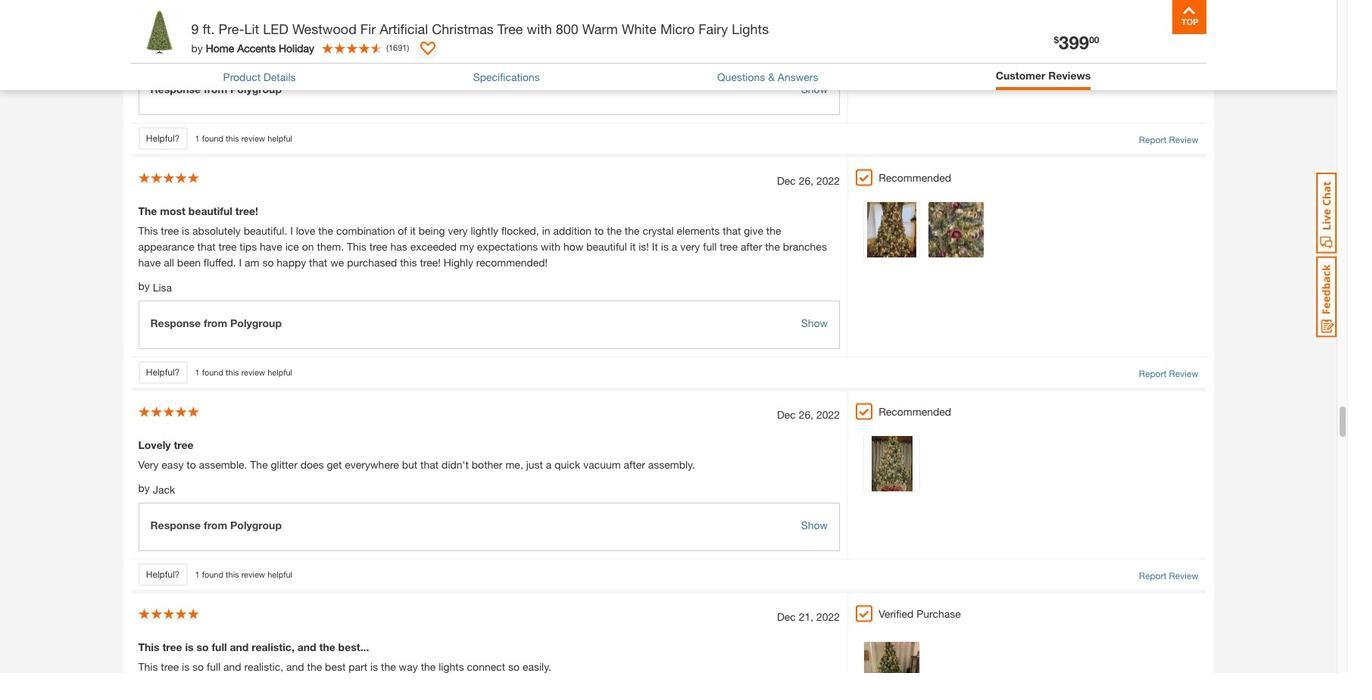 Task type: locate. For each thing, give the bounding box(es) containing it.
westwood
[[292, 20, 357, 37]]

but right everywhere at the left of the page
[[402, 458, 418, 471]]

gramm button
[[153, 45, 188, 61]]

&
[[768, 70, 775, 83]]

1 vertical spatial helpful
[[268, 367, 292, 377]]

lights
[[138, 22, 164, 35]]

response for by lisa
[[150, 317, 201, 330]]

1 vertical spatial helpful? button
[[138, 361, 187, 384]]

bother
[[472, 458, 503, 471]]

1 vertical spatial polygroup
[[230, 317, 282, 330]]

response down 'lisa'
[[150, 317, 201, 330]]

helpful?
[[146, 133, 180, 144], [146, 367, 180, 378], [146, 569, 180, 580]]

the left glitter
[[250, 458, 268, 471]]

product image image
[[134, 8, 184, 57]]

i left am
[[239, 256, 242, 269]]

of left being
[[398, 224, 407, 237]]

0 horizontal spatial i
[[188, 22, 191, 35]]

response for by gramm
[[150, 83, 201, 96]]

1 vertical spatial report
[[1139, 368, 1167, 380]]

and right 'realistic,'
[[297, 641, 316, 654]]

a inside the most beautiful tree! this tree is absolutely beautiful. i love the combination of it being very lightly flocked, in addition to the the crystal elements that give the appearance that tree tips have ice on them. this tree has exceeded my expectations with how beautiful it is! it is a very full tree after the branches have all been fluffed. i am so happy that we purchased this tree! highly recommended!
[[672, 240, 677, 253]]

by down 9 in the top of the page
[[191, 41, 203, 54]]

1 vertical spatial report review button
[[1139, 368, 1199, 381]]

glitter.
[[640, 6, 669, 19]]

we've
[[329, 6, 358, 19]]

from
[[204, 83, 227, 96], [204, 317, 227, 330], [204, 519, 227, 532]]

this inside this is our second year having this tree.  we've always had a real tree before getting this tree.  it does have glitter.  messy but pretty.  it has plenty of lights too.  i recommend this tree.
[[138, 6, 158, 19]]

0 horizontal spatial after
[[624, 458, 645, 471]]

show button for this is our second year having this tree.  we've always had a real tree before getting this tree.  it does have glitter.  messy but pretty.  it has plenty of lights too.  i recommend this tree.
[[801, 81, 828, 97]]

0 horizontal spatial have
[[138, 256, 161, 269]]

0 horizontal spatial the
[[138, 205, 157, 218]]

2 from from the top
[[204, 317, 227, 330]]

recommended
[[879, 171, 952, 184], [879, 405, 952, 418]]

1 horizontal spatial i
[[239, 256, 242, 269]]

the inside the most beautiful tree! this tree is absolutely beautiful. i love the combination of it being very lightly flocked, in addition to the the crystal elements that give the appearance that tree tips have ice on them. this tree has exceeded my expectations with how beautiful it is! it is a very full tree after the branches have all been fluffed. i am so happy that we purchased this tree! highly recommended!
[[138, 205, 157, 218]]

2 found from the top
[[202, 367, 223, 377]]

1 helpful from the top
[[268, 133, 292, 143]]

0 vertical spatial report
[[1139, 134, 1167, 146]]

2 2022 from the top
[[817, 408, 840, 421]]

but inside this is our second year having this tree.  we've always had a real tree before getting this tree.  it does have glitter.  messy but pretty.  it has plenty of lights too.  i recommend this tree.
[[706, 6, 721, 19]]

flocked,
[[501, 224, 539, 237]]

that down the on
[[309, 256, 327, 269]]

beautiful up absolutely
[[189, 205, 232, 218]]

1 vertical spatial a
[[672, 240, 677, 253]]

polygroup down am
[[230, 317, 282, 330]]

3 response from polygroup from the top
[[150, 519, 282, 532]]

1 vertical spatial 2022
[[817, 408, 840, 421]]

have up white
[[615, 6, 637, 19]]

recommended for the most beautiful tree! this tree is absolutely beautiful. i love the combination of it being very lightly flocked, in addition to the the crystal elements that give the appearance that tree tips have ice on them. this tree has exceeded my expectations with how beautiful it is! it is a very full tree after the branches have all been fluffed. i am so happy that we purchased this tree! highly recommended!
[[879, 171, 952, 184]]

1 horizontal spatial a
[[546, 458, 552, 471]]

1 vertical spatial beautiful
[[587, 240, 627, 253]]

it left being
[[410, 224, 416, 237]]

26,
[[799, 174, 814, 187], [799, 408, 814, 421]]

2 horizontal spatial have
[[615, 6, 637, 19]]

3 report from the top
[[1139, 571, 1167, 582]]

very down elements
[[680, 240, 700, 253]]

beautiful.
[[244, 224, 287, 237]]

recommended for lovely tree very easy to assemble. the glitter does get everywhere but that didn't bother me, just a quick vacuum after assembly.
[[879, 405, 952, 418]]

and
[[230, 641, 249, 654], [297, 641, 316, 654]]

the right addition
[[607, 224, 622, 237]]

)
[[407, 42, 409, 52]]

it
[[579, 6, 586, 19], [757, 6, 763, 19], [652, 240, 658, 253]]

answers
[[778, 70, 819, 83]]

1 vertical spatial review
[[1169, 368, 1199, 380]]

helpful for does
[[268, 570, 292, 579]]

3 from from the top
[[204, 519, 227, 532]]

1 vertical spatial very
[[680, 240, 700, 253]]

0 vertical spatial so
[[262, 256, 274, 269]]

2 dec 26, 2022 from the top
[[777, 408, 840, 421]]

by inside by lisa
[[138, 280, 150, 293]]

0 vertical spatial have
[[615, 6, 637, 19]]

1 recommended from the top
[[879, 171, 952, 184]]

does up the warm
[[588, 6, 612, 19]]

but inside lovely tree very easy to assemble. the glitter does get everywhere but that didn't bother me, just a quick vacuum after assembly.
[[402, 458, 418, 471]]

2 review from the top
[[1169, 368, 1199, 380]]

helpful? button for lovely
[[138, 564, 187, 586]]

1 vertical spatial review
[[241, 367, 265, 377]]

accents
[[237, 41, 276, 54]]

found for most
[[202, 367, 223, 377]]

2 vertical spatial a
[[546, 458, 552, 471]]

beautiful
[[189, 205, 232, 218], [587, 240, 627, 253]]

0 horizontal spatial tree.
[[273, 22, 294, 35]]

so right am
[[262, 256, 274, 269]]

2 response from the top
[[150, 317, 201, 330]]

fairy
[[699, 20, 728, 37]]

0 horizontal spatial to
[[187, 458, 196, 471]]

customer reviews
[[996, 69, 1091, 82]]

beautiful right how
[[587, 240, 627, 253]]

2 dec from the top
[[777, 408, 796, 421]]

the left branches
[[765, 240, 780, 253]]

feedback link image
[[1317, 256, 1337, 338]]

so inside the most beautiful tree! this tree is absolutely beautiful. i love the combination of it being very lightly flocked, in addition to the the crystal elements that give the appearance that tree tips have ice on them. this tree has exceeded my expectations with how beautiful it is! it is a very full tree after the branches have all been fluffed. i am so happy that we purchased this tree! highly recommended!
[[262, 256, 274, 269]]

has up purchased
[[391, 240, 407, 253]]

have
[[615, 6, 637, 19], [260, 240, 282, 253], [138, 256, 161, 269]]

1 vertical spatial to
[[187, 458, 196, 471]]

response from polygroup down the home
[[150, 83, 282, 96]]

1 vertical spatial the
[[250, 458, 268, 471]]

1 2022 from the top
[[817, 174, 840, 187]]

2 vertical spatial have
[[138, 256, 161, 269]]

very up my
[[448, 224, 468, 237]]

3 helpful from the top
[[268, 570, 292, 579]]

3 found from the top
[[202, 570, 223, 579]]

$ 399 00
[[1054, 32, 1100, 53]]

ft.
[[203, 20, 215, 37]]

9
[[191, 20, 199, 37]]

2 vertical spatial response
[[150, 519, 201, 532]]

tree! up the beautiful.
[[235, 205, 258, 218]]

1 vertical spatial report review
[[1139, 368, 1199, 380]]

2 vertical spatial dec
[[777, 611, 796, 624]]

2 vertical spatial report review button
[[1139, 570, 1199, 583]]

polygroup for lisa
[[230, 317, 282, 330]]

lightly
[[471, 224, 499, 237]]

has
[[766, 6, 783, 19], [391, 240, 407, 253]]

2 show button from the top
[[801, 315, 828, 331]]

1 show button from the top
[[801, 81, 828, 97]]

absolutely
[[192, 224, 241, 237]]

does
[[588, 6, 612, 19], [301, 458, 324, 471]]

0 horizontal spatial so
[[197, 641, 209, 654]]

0 vertical spatial it
[[410, 224, 416, 237]]

dec 21, 2022
[[777, 611, 840, 624]]

polygroup for gramm
[[230, 83, 282, 96]]

2 vertical spatial show button
[[801, 518, 828, 533]]

2022 for lovely tree very easy to assemble. the glitter does get everywhere but that didn't bother me, just a quick vacuum after assembly.
[[817, 408, 840, 421]]

the
[[138, 205, 157, 218], [250, 458, 268, 471]]

dec 26, 2022
[[777, 174, 840, 187], [777, 408, 840, 421]]

been
[[177, 256, 201, 269]]

with down "in"
[[541, 240, 561, 253]]

1 horizontal spatial has
[[766, 6, 783, 19]]

2 vertical spatial review
[[1169, 571, 1199, 582]]

by
[[191, 41, 203, 54], [138, 46, 150, 58], [138, 280, 150, 293], [138, 482, 150, 495]]

1 vertical spatial have
[[260, 240, 282, 253]]

it up the warm
[[579, 6, 586, 19]]

1 vertical spatial response from polygroup
[[150, 317, 282, 330]]

tree. up westwood
[[305, 6, 326, 19]]

report review button
[[1139, 133, 1199, 147], [1139, 368, 1199, 381], [1139, 570, 1199, 583]]

dec 26, 2022 for the most beautiful tree! this tree is absolutely beautiful. i love the combination of it being very lightly flocked, in addition to the the crystal elements that give the appearance that tree tips have ice on them. this tree has exceeded my expectations with how beautiful it is! it is a very full tree after the branches have all been fluffed. i am so happy that we purchased this tree! highly recommended!
[[777, 174, 840, 187]]

live chat image
[[1317, 173, 1337, 254]]

1 vertical spatial has
[[391, 240, 407, 253]]

1 horizontal spatial it
[[652, 240, 658, 253]]

lisa button
[[153, 280, 172, 295]]

1 dec from the top
[[777, 174, 796, 187]]

1 horizontal spatial to
[[595, 224, 604, 237]]

2 horizontal spatial it
[[757, 6, 763, 19]]

0 vertical spatial 1 found this review helpful
[[195, 133, 292, 143]]

0 vertical spatial review
[[241, 133, 265, 143]]

of right plenty
[[817, 6, 827, 19]]

verified
[[879, 608, 914, 621]]

full inside the most beautiful tree! this tree is absolutely beautiful. i love the combination of it being very lightly flocked, in addition to the the crystal elements that give the appearance that tree tips have ice on them. this tree has exceeded my expectations with how beautiful it is! it is a very full tree after the branches have all been fluffed. i am so happy that we purchased this tree! highly recommended!
[[703, 240, 717, 253]]

1 polygroup from the top
[[230, 83, 282, 96]]

response down jack
[[150, 519, 201, 532]]

addition
[[553, 224, 592, 237]]

everywhere
[[345, 458, 399, 471]]

i
[[188, 22, 191, 35], [290, 224, 293, 237], [239, 256, 242, 269]]

1 horizontal spatial so
[[262, 256, 274, 269]]

but up fairy
[[706, 6, 721, 19]]

by inside the by jack
[[138, 482, 150, 495]]

2 vertical spatial helpful
[[268, 570, 292, 579]]

report review for the most beautiful tree! this tree is absolutely beautiful. i love the combination of it being very lightly flocked, in addition to the the crystal elements that give the appearance that tree tips have ice on them. this tree has exceeded my expectations with how beautiful it is! it is a very full tree after the branches have all been fluffed. i am so happy that we purchased this tree! highly recommended!
[[1139, 368, 1199, 380]]

2 polygroup from the top
[[230, 317, 282, 330]]

report review for lovely tree very easy to assemble. the glitter does get everywhere but that didn't bother me, just a quick vacuum after assembly.
[[1139, 571, 1199, 582]]

it right is!
[[652, 240, 658, 253]]

from for by jack
[[204, 519, 227, 532]]

this
[[138, 6, 158, 19], [138, 224, 158, 237], [347, 240, 367, 253], [138, 641, 159, 654]]

polygroup down accents
[[230, 83, 282, 96]]

report
[[1139, 134, 1167, 146], [1139, 368, 1167, 380], [1139, 571, 1167, 582]]

to right easy
[[187, 458, 196, 471]]

21,
[[799, 611, 814, 624]]

0 vertical spatial very
[[448, 224, 468, 237]]

with left 800
[[527, 20, 552, 37]]

0 vertical spatial helpful?
[[146, 133, 180, 144]]

verified purchase
[[879, 608, 961, 621]]

review
[[1169, 134, 1199, 146], [1169, 368, 1199, 380], [1169, 571, 1199, 582]]

1 vertical spatial dec
[[777, 408, 796, 421]]

3 1 found this review helpful from the top
[[195, 570, 292, 579]]

1 horizontal spatial but
[[706, 6, 721, 19]]

tree. up 800
[[555, 6, 576, 19]]

2 report review button from the top
[[1139, 368, 1199, 381]]

didn't
[[442, 458, 469, 471]]

2 report from the top
[[1139, 368, 1167, 380]]

2 vertical spatial report review
[[1139, 571, 1199, 582]]

product details
[[223, 70, 296, 83]]

2 vertical spatial 1
[[195, 570, 200, 579]]

tree
[[446, 6, 464, 19], [161, 224, 179, 237], [219, 240, 237, 253], [369, 240, 388, 253], [720, 240, 738, 253], [174, 439, 194, 452], [162, 641, 182, 654]]

3 1 from the top
[[195, 570, 200, 579]]

2 helpful? button from the top
[[138, 361, 187, 384]]

1 vertical spatial but
[[402, 458, 418, 471]]

3 report review from the top
[[1139, 571, 1199, 582]]

the left most
[[138, 205, 157, 218]]

2 vertical spatial found
[[202, 570, 223, 579]]

2 26, from the top
[[799, 408, 814, 421]]

2 review from the top
[[241, 367, 265, 377]]

1 report review from the top
[[1139, 134, 1199, 146]]

2 recommended from the top
[[879, 405, 952, 418]]

after inside lovely tree very easy to assemble. the glitter does get everywhere but that didn't bother me, just a quick vacuum after assembly.
[[624, 458, 645, 471]]

just
[[526, 458, 543, 471]]

polygroup down glitter
[[230, 519, 282, 532]]

tree! down exceeded
[[420, 256, 441, 269]]

after right vacuum
[[624, 458, 645, 471]]

this is our second year having this tree.  we've always had a real tree before getting this tree.  it does have glitter.  messy but pretty.  it has plenty of lights too.  i recommend this tree.
[[138, 6, 827, 35]]

1 dec 26, 2022 from the top
[[777, 174, 840, 187]]

of inside the most beautiful tree! this tree is absolutely beautiful. i love the combination of it being very lightly flocked, in addition to the the crystal elements that give the appearance that tree tips have ice on them. this tree has exceeded my expectations with how beautiful it is! it is a very full tree after the branches have all been fluffed. i am so happy that we purchased this tree! highly recommended!
[[398, 224, 407, 237]]

3 helpful? button from the top
[[138, 564, 187, 586]]

response from polygroup down fluffed. at the left top of page
[[150, 317, 282, 330]]

3 response from the top
[[150, 519, 201, 532]]

reviews
[[1049, 69, 1091, 82]]

2 vertical spatial report
[[1139, 571, 1167, 582]]

a right just
[[546, 458, 552, 471]]

so left 'realistic,'
[[197, 641, 209, 654]]

show
[[801, 83, 828, 96], [801, 317, 828, 330], [801, 519, 828, 532]]

9 ft. pre-lit led westwood fir artificial christmas tree with 800 warm white micro fairy lights
[[191, 20, 769, 37]]

after down give at the right of the page
[[741, 240, 762, 253]]

1 helpful? button from the top
[[138, 127, 187, 150]]

that left didn't
[[421, 458, 439, 471]]

1 vertical spatial from
[[204, 317, 227, 330]]

does left get
[[301, 458, 324, 471]]

0 horizontal spatial a
[[417, 6, 423, 19]]

1 helpful? from the top
[[146, 133, 180, 144]]

3 polygroup from the top
[[230, 519, 282, 532]]

and left 'realistic,'
[[230, 641, 249, 654]]

questions & answers button
[[717, 69, 819, 85], [717, 69, 819, 85]]

2 vertical spatial show
[[801, 519, 828, 532]]

2 vertical spatial helpful?
[[146, 569, 180, 580]]

1 response from the top
[[150, 83, 201, 96]]

3 show from the top
[[801, 519, 828, 532]]

0 vertical spatial response from polygroup
[[150, 83, 282, 96]]

holiday
[[279, 41, 314, 54]]

1 horizontal spatial and
[[297, 641, 316, 654]]

0 vertical spatial response
[[150, 83, 201, 96]]

dec
[[777, 174, 796, 187], [777, 408, 796, 421], [777, 611, 796, 624]]

it up lights
[[757, 6, 763, 19]]

a down 'crystal'
[[672, 240, 677, 253]]

crystal
[[643, 224, 674, 237]]

a left real
[[417, 6, 423, 19]]

1 found from the top
[[202, 133, 223, 143]]

by for by gramm
[[138, 46, 150, 58]]

response from polygroup down the assemble.
[[150, 519, 282, 532]]

0 horizontal spatial tree!
[[235, 205, 258, 218]]

have inside this is our second year having this tree.  we've always had a real tree before getting this tree.  it does have glitter.  messy but pretty.  it has plenty of lights too.  i recommend this tree.
[[615, 6, 637, 19]]

0 horizontal spatial beautiful
[[189, 205, 232, 218]]

0 vertical spatial show button
[[801, 81, 828, 97]]

jack button
[[153, 482, 175, 498]]

this inside the most beautiful tree! this tree is absolutely beautiful. i love the combination of it being very lightly flocked, in addition to the the crystal elements that give the appearance that tree tips have ice on them. this tree has exceeded my expectations with how beautiful it is! it is a very full tree after the branches have all been fluffed. i am so happy that we purchased this tree! highly recommended!
[[400, 256, 417, 269]]

1 vertical spatial after
[[624, 458, 645, 471]]

1 for most
[[195, 367, 200, 377]]

found for tree
[[202, 570, 223, 579]]

1 found this review helpful
[[195, 133, 292, 143], [195, 367, 292, 377], [195, 570, 292, 579]]

2 vertical spatial from
[[204, 519, 227, 532]]

by down lights
[[138, 46, 150, 58]]

1 show from the top
[[801, 83, 828, 96]]

from down the assemble.
[[204, 519, 227, 532]]

1 review from the top
[[241, 133, 265, 143]]

1 vertical spatial tree!
[[420, 256, 441, 269]]

report for the most beautiful tree! this tree is absolutely beautiful. i love the combination of it being very lightly flocked, in addition to the the crystal elements that give the appearance that tree tips have ice on them. this tree has exceeded my expectations with how beautiful it is! it is a very full tree after the branches have all been fluffed. i am so happy that we purchased this tree! highly recommended!
[[1139, 368, 1167, 380]]

3 helpful? from the top
[[146, 569, 180, 580]]

full down elements
[[703, 240, 717, 253]]

(
[[386, 42, 389, 52]]

2 helpful from the top
[[268, 367, 292, 377]]

dec for lovely tree very easy to assemble. the glitter does get everywhere but that didn't bother me, just a quick vacuum after assembly.
[[777, 408, 796, 421]]

to
[[595, 224, 604, 237], [187, 458, 196, 471]]

0 vertical spatial report review button
[[1139, 133, 1199, 147]]

3 show button from the top
[[801, 518, 828, 533]]

0 vertical spatial i
[[188, 22, 191, 35]]

response from polygroup
[[150, 83, 282, 96], [150, 317, 282, 330], [150, 519, 282, 532]]

1 horizontal spatial the
[[250, 458, 268, 471]]

tree inside this is our second year having this tree.  we've always had a real tree before getting this tree.  it does have glitter.  messy but pretty.  it has plenty of lights too.  i recommend this tree.
[[446, 6, 464, 19]]

to right addition
[[595, 224, 604, 237]]

1 vertical spatial dec 26, 2022
[[777, 408, 840, 421]]

i left love
[[290, 224, 293, 237]]

0 vertical spatial show
[[801, 83, 828, 96]]

0 vertical spatial of
[[817, 6, 827, 19]]

2 report review from the top
[[1139, 368, 1199, 380]]

has left plenty
[[766, 6, 783, 19]]

but
[[706, 6, 721, 19], [402, 458, 418, 471]]

by left the lisa button
[[138, 280, 150, 293]]

2 show from the top
[[801, 317, 828, 330]]

26, for lovely tree very easy to assemble. the glitter does get everywhere but that didn't bother me, just a quick vacuum after assembly.
[[799, 408, 814, 421]]

that down absolutely
[[197, 240, 216, 253]]

by inside by gramm
[[138, 46, 150, 58]]

3 review from the top
[[241, 570, 265, 579]]

response down the gramm button
[[150, 83, 201, 96]]

1 vertical spatial show button
[[801, 315, 828, 331]]

report review
[[1139, 134, 1199, 146], [1139, 368, 1199, 380], [1139, 571, 1199, 582]]

details
[[264, 70, 296, 83]]

specifications button
[[473, 69, 540, 85], [473, 69, 540, 85]]

2 vertical spatial response from polygroup
[[150, 519, 282, 532]]

after inside the most beautiful tree! this tree is absolutely beautiful. i love the combination of it being very lightly flocked, in addition to the the crystal elements that give the appearance that tree tips have ice on them. this tree has exceeded my expectations with how beautiful it is! it is a very full tree after the branches have all been fluffed. i am so happy that we purchased this tree! highly recommended!
[[741, 240, 762, 253]]

report review button for lovely tree very easy to assemble. the glitter does get everywhere but that didn't bother me, just a quick vacuum after assembly.
[[1139, 570, 1199, 583]]

lit
[[244, 20, 259, 37]]

it
[[410, 224, 416, 237], [630, 240, 636, 253]]

a inside lovely tree very easy to assemble. the glitter does get everywhere but that didn't bother me, just a quick vacuum after assembly.
[[546, 458, 552, 471]]

0 vertical spatial has
[[766, 6, 783, 19]]

show button for this tree is absolutely beautiful. i love the combination of it being very lightly flocked, in addition to the the crystal elements that give the appearance that tree tips have ice on them. this tree has exceeded my expectations with how beautiful it is! it is a very full tree after the branches have all been fluffed. i am so happy that we purchased this tree! highly recommended!
[[801, 315, 828, 331]]

1 vertical spatial 1
[[195, 367, 200, 377]]

recommend
[[194, 22, 250, 35]]

have left all
[[138, 256, 161, 269]]

3 review from the top
[[1169, 571, 1199, 582]]

it left is!
[[630, 240, 636, 253]]

2 1 from the top
[[195, 367, 200, 377]]

from down fluffed. at the left top of page
[[204, 317, 227, 330]]

show button
[[801, 81, 828, 97], [801, 315, 828, 331], [801, 518, 828, 533]]

1 26, from the top
[[799, 174, 814, 187]]

tree. up holiday
[[273, 22, 294, 35]]

helpful
[[268, 133, 292, 143], [268, 367, 292, 377], [268, 570, 292, 579]]

3 report review button from the top
[[1139, 570, 1199, 583]]

from down the home
[[204, 83, 227, 96]]

1 horizontal spatial full
[[703, 240, 717, 253]]

1 horizontal spatial have
[[260, 240, 282, 253]]

1 vertical spatial 26,
[[799, 408, 814, 421]]

1 horizontal spatial after
[[741, 240, 762, 253]]

1 horizontal spatial of
[[817, 6, 827, 19]]

0 horizontal spatial but
[[402, 458, 418, 471]]

have down the beautiful.
[[260, 240, 282, 253]]

getting
[[500, 6, 533, 19]]

report review button for the most beautiful tree! this tree is absolutely beautiful. i love the combination of it being very lightly flocked, in addition to the the crystal elements that give the appearance that tree tips have ice on them. this tree has exceeded my expectations with how beautiful it is! it is a very full tree after the branches have all been fluffed. i am so happy that we purchased this tree! highly recommended!
[[1139, 368, 1199, 381]]

2 helpful? from the top
[[146, 367, 180, 378]]

assembly.
[[648, 458, 695, 471]]

i left 9 in the top of the page
[[188, 22, 191, 35]]

1 vertical spatial full
[[212, 641, 227, 654]]

2 response from polygroup from the top
[[150, 317, 282, 330]]

2 horizontal spatial i
[[290, 224, 293, 237]]

by left jack
[[138, 482, 150, 495]]

led
[[263, 20, 289, 37]]

2 1 found this review helpful from the top
[[195, 367, 292, 377]]

1 response from polygroup from the top
[[150, 83, 282, 96]]

the right give at the right of the page
[[766, 224, 781, 237]]

to inside lovely tree very easy to assemble. the glitter does get everywhere but that didn't bother me, just a quick vacuum after assembly.
[[187, 458, 196, 471]]

0 horizontal spatial full
[[212, 641, 227, 654]]

1 from from the top
[[204, 83, 227, 96]]

0 vertical spatial report review
[[1139, 134, 1199, 146]]

0 horizontal spatial of
[[398, 224, 407, 237]]

1 vertical spatial found
[[202, 367, 223, 377]]

a inside this is our second year having this tree.  we've always had a real tree before getting this tree.  it does have glitter.  messy but pretty.  it has plenty of lights too.  i recommend this tree.
[[417, 6, 423, 19]]

1 vertical spatial with
[[541, 240, 561, 253]]

1 found this review helpful for lovely tree
[[195, 570, 292, 579]]

2 vertical spatial polygroup
[[230, 519, 282, 532]]

( 1691 )
[[386, 42, 409, 52]]

1 horizontal spatial beautiful
[[587, 240, 627, 253]]

full left 'realistic,'
[[212, 641, 227, 654]]



Task type: vqa. For each thing, say whether or not it's contained in the screenshot.
2
no



Task type: describe. For each thing, give the bounding box(es) containing it.
0 horizontal spatial very
[[448, 224, 468, 237]]

most
[[160, 205, 186, 218]]

has inside the most beautiful tree! this tree is absolutely beautiful. i love the combination of it being very lightly flocked, in addition to the the crystal elements that give the appearance that tree tips have ice on them. this tree has exceeded my expectations with how beautiful it is! it is a very full tree after the branches have all been fluffed. i am so happy that we purchased this tree! highly recommended!
[[391, 240, 407, 253]]

by for by home accents holiday
[[191, 41, 203, 54]]

exceeded
[[410, 240, 457, 253]]

pretty.
[[724, 6, 754, 19]]

fir
[[360, 20, 376, 37]]

before
[[467, 6, 497, 19]]

having
[[251, 6, 282, 19]]

expectations
[[477, 240, 538, 253]]

by lisa
[[138, 280, 172, 294]]

1 vertical spatial so
[[197, 641, 209, 654]]

helpful for beautiful.
[[268, 367, 292, 377]]

review for the most beautiful tree! this tree is absolutely beautiful. i love the combination of it being very lightly flocked, in addition to the the crystal elements that give the appearance that tree tips have ice on them. this tree has exceeded my expectations with how beautiful it is! it is a very full tree after the branches have all been fluffed. i am so happy that we purchased this tree! highly recommended!
[[1169, 368, 1199, 380]]

jack
[[153, 483, 175, 496]]

this tree is so full and realistic, and the best...
[[138, 641, 369, 654]]

dec for the most beautiful tree! this tree is absolutely beautiful. i love the combination of it being very lightly flocked, in addition to the the crystal elements that give the appearance that tree tips have ice on them. this tree has exceeded my expectations with how beautiful it is! it is a very full tree after the branches have all been fluffed. i am so happy that we purchased this tree! highly recommended!
[[777, 174, 796, 187]]

helpful? for lovely
[[146, 569, 180, 580]]

home
[[206, 41, 234, 54]]

gramm
[[153, 47, 188, 60]]

1 review from the top
[[1169, 134, 1199, 146]]

1 1 from the top
[[195, 133, 200, 143]]

1 for tree
[[195, 570, 200, 579]]

that inside lovely tree very easy to assemble. the glitter does get everywhere but that didn't bother me, just a quick vacuum after assembly.
[[421, 458, 439, 471]]

3 2022 from the top
[[817, 611, 840, 624]]

combination
[[336, 224, 395, 237]]

white
[[622, 20, 657, 37]]

from for by lisa
[[204, 317, 227, 330]]

how
[[564, 240, 584, 253]]

specifications
[[473, 70, 540, 83]]

lights
[[732, 20, 769, 37]]

2 horizontal spatial tree.
[[555, 6, 576, 19]]

highly
[[444, 256, 473, 269]]

$
[[1054, 34, 1059, 45]]

branches
[[783, 240, 827, 253]]

2022 for the most beautiful tree! this tree is absolutely beautiful. i love the combination of it being very lightly flocked, in addition to the the crystal elements that give the appearance that tree tips have ice on them. this tree has exceeded my expectations with how beautiful it is! it is a very full tree after the branches have all been fluffed. i am so happy that we purchased this tree! highly recommended!
[[817, 174, 840, 187]]

fluffed.
[[204, 256, 236, 269]]

give
[[744, 224, 764, 237]]

it inside the most beautiful tree! this tree is absolutely beautiful. i love the combination of it being very lightly flocked, in addition to the the crystal elements that give the appearance that tree tips have ice on them. this tree has exceeded my expectations with how beautiful it is! it is a very full tree after the branches have all been fluffed. i am so happy that we purchased this tree! highly recommended!
[[652, 240, 658, 253]]

1 report from the top
[[1139, 134, 1167, 146]]

review for the most beautiful tree!
[[241, 367, 265, 377]]

me,
[[506, 458, 523, 471]]

on
[[302, 240, 314, 253]]

is inside this is our second year having this tree.  we've always had a real tree before getting this tree.  it does have glitter.  messy but pretty.  it has plenty of lights too.  i recommend this tree.
[[161, 6, 169, 19]]

review for lovely tree very easy to assemble. the glitter does get everywhere but that didn't bother me, just a quick vacuum after assembly.
[[1169, 571, 1199, 582]]

response for by jack
[[150, 519, 201, 532]]

with inside the most beautiful tree! this tree is absolutely beautiful. i love the combination of it being very lightly flocked, in addition to the the crystal elements that give the appearance that tree tips have ice on them. this tree has exceeded my expectations with how beautiful it is! it is a very full tree after the branches have all been fluffed. i am so happy that we purchased this tree! highly recommended!
[[541, 240, 561, 253]]

0 horizontal spatial it
[[579, 6, 586, 19]]

quick
[[555, 458, 580, 471]]

does inside this is our second year having this tree.  we've always had a real tree before getting this tree.  it does have glitter.  messy but pretty.  it has plenty of lights too.  i recommend this tree.
[[588, 6, 612, 19]]

lovely tree very easy to assemble. the glitter does get everywhere but that didn't bother me, just a quick vacuum after assembly.
[[138, 439, 695, 471]]

0 vertical spatial with
[[527, 20, 552, 37]]

1691
[[389, 42, 407, 52]]

get
[[327, 458, 342, 471]]

0 vertical spatial beautiful
[[189, 205, 232, 218]]

the up is!
[[625, 224, 640, 237]]

ice
[[285, 240, 299, 253]]

by jack
[[138, 482, 175, 496]]

800
[[556, 20, 579, 37]]

micro
[[661, 20, 695, 37]]

that left give at the right of the page
[[723, 224, 741, 237]]

purchase
[[917, 608, 961, 621]]

my
[[460, 240, 474, 253]]

to inside the most beautiful tree! this tree is absolutely beautiful. i love the combination of it being very lightly flocked, in addition to the the crystal elements that give the appearance that tree tips have ice on them. this tree has exceeded my expectations with how beautiful it is! it is a very full tree after the branches have all been fluffed. i am so happy that we purchased this tree! highly recommended!
[[595, 224, 604, 237]]

plenty
[[786, 6, 814, 19]]

by gramm
[[138, 46, 188, 60]]

by for by lisa
[[138, 280, 150, 293]]

the left best...
[[319, 641, 335, 654]]

26, for the most beautiful tree! this tree is absolutely beautiful. i love the combination of it being very lightly flocked, in addition to the the crystal elements that give the appearance that tree tips have ice on them. this tree has exceeded my expectations with how beautiful it is! it is a very full tree after the branches have all been fluffed. i am so happy that we purchased this tree! highly recommended!
[[799, 174, 814, 187]]

polygroup for jack
[[230, 519, 282, 532]]

review for lovely tree
[[241, 570, 265, 579]]

questions
[[717, 70, 765, 83]]

1 horizontal spatial tree.
[[305, 6, 326, 19]]

by home accents holiday
[[191, 41, 314, 54]]

2 and from the left
[[297, 641, 316, 654]]

response from polygroup for by gramm
[[150, 83, 282, 96]]

had
[[396, 6, 414, 19]]

1 vertical spatial it
[[630, 240, 636, 253]]

happy
[[277, 256, 306, 269]]

product
[[223, 70, 261, 83]]

i inside this is our second year having this tree.  we've always had a real tree before getting this tree.  it does have glitter.  messy but pretty.  it has plenty of lights too.  i recommend this tree.
[[188, 22, 191, 35]]

top button
[[1172, 0, 1206, 34]]

tree inside lovely tree very easy to assemble. the glitter does get everywhere but that didn't bother me, just a quick vacuum after assembly.
[[174, 439, 194, 452]]

our
[[171, 6, 187, 19]]

christmas
[[432, 20, 494, 37]]

always
[[361, 6, 393, 19]]

helpful? button for the
[[138, 361, 187, 384]]

1 vertical spatial i
[[290, 224, 293, 237]]

all
[[164, 256, 174, 269]]

purchased
[[347, 256, 397, 269]]

1 and from the left
[[230, 641, 249, 654]]

0 horizontal spatial it
[[410, 224, 416, 237]]

assemble.
[[199, 458, 247, 471]]

too.
[[167, 22, 185, 35]]

by for by jack
[[138, 482, 150, 495]]

lisa
[[153, 281, 172, 294]]

real
[[426, 6, 443, 19]]

in
[[542, 224, 550, 237]]

year
[[228, 6, 248, 19]]

warm
[[582, 20, 618, 37]]

show for this tree is absolutely beautiful. i love the combination of it being very lightly flocked, in addition to the the crystal elements that give the appearance that tree tips have ice on them. this tree has exceeded my expectations with how beautiful it is! it is a very full tree after the branches have all been fluffed. i am so happy that we purchased this tree! highly recommended!
[[801, 317, 828, 330]]

of inside this is our second year having this tree.  we've always had a real tree before getting this tree.  it does have glitter.  messy but pretty.  it has plenty of lights too.  i recommend this tree.
[[817, 6, 827, 19]]

dec 26, 2022 for lovely tree very easy to assemble. the glitter does get everywhere but that didn't bother me, just a quick vacuum after assembly.
[[777, 408, 840, 421]]

3 dec from the top
[[777, 611, 796, 624]]

2 vertical spatial i
[[239, 256, 242, 269]]

the most beautiful tree! this tree is absolutely beautiful. i love the combination of it being very lightly flocked, in addition to the the crystal elements that give the appearance that tree tips have ice on them. this tree has exceeded my expectations with how beautiful it is! it is a very full tree after the branches have all been fluffed. i am so happy that we purchased this tree! highly recommended!
[[138, 205, 827, 269]]

the inside lovely tree very easy to assemble. the glitter does get everywhere but that didn't bother me, just a quick vacuum after assembly.
[[250, 458, 268, 471]]

from for by gramm
[[204, 83, 227, 96]]

messy
[[672, 6, 703, 19]]

customer
[[996, 69, 1046, 82]]

1 found this review helpful for the most beautiful tree!
[[195, 367, 292, 377]]

report for lovely tree very easy to assemble. the glitter does get everywhere but that didn't bother me, just a quick vacuum after assembly.
[[1139, 571, 1167, 582]]

1 1 found this review helpful from the top
[[195, 133, 292, 143]]

399
[[1059, 32, 1089, 53]]

show for very easy to assemble. the glitter does get everywhere but that didn't bother me, just a quick vacuum after assembly.
[[801, 519, 828, 532]]

show button for very easy to assemble. the glitter does get everywhere but that didn't bother me, just a quick vacuum after assembly.
[[801, 518, 828, 533]]

recommended!
[[476, 256, 548, 269]]

the up them.
[[318, 224, 333, 237]]

am
[[245, 256, 259, 269]]

appearance
[[138, 240, 194, 253]]

questions & answers
[[717, 70, 819, 83]]

1 horizontal spatial tree!
[[420, 256, 441, 269]]

artificial
[[380, 20, 428, 37]]

being
[[419, 224, 445, 237]]

response from polygroup for by jack
[[150, 519, 282, 532]]

1 report review button from the top
[[1139, 133, 1199, 147]]

tree
[[498, 20, 523, 37]]

has inside this is our second year having this tree.  we've always had a real tree before getting this tree.  it does have glitter.  messy but pretty.  it has plenty of lights too.  i recommend this tree.
[[766, 6, 783, 19]]

display image
[[421, 42, 436, 57]]

show for this is our second year having this tree.  we've always had a real tree before getting this tree.  it does have glitter.  messy but pretty.  it has plenty of lights too.  i recommend this tree.
[[801, 83, 828, 96]]

easy
[[162, 458, 184, 471]]

them.
[[317, 240, 344, 253]]

realistic,
[[252, 641, 295, 654]]

helpful? for the
[[146, 367, 180, 378]]

response from polygroup for by lisa
[[150, 317, 282, 330]]

does inside lovely tree very easy to assemble. the glitter does get everywhere but that didn't bother me, just a quick vacuum after assembly.
[[301, 458, 324, 471]]

pre-
[[219, 20, 244, 37]]

elements
[[677, 224, 720, 237]]



